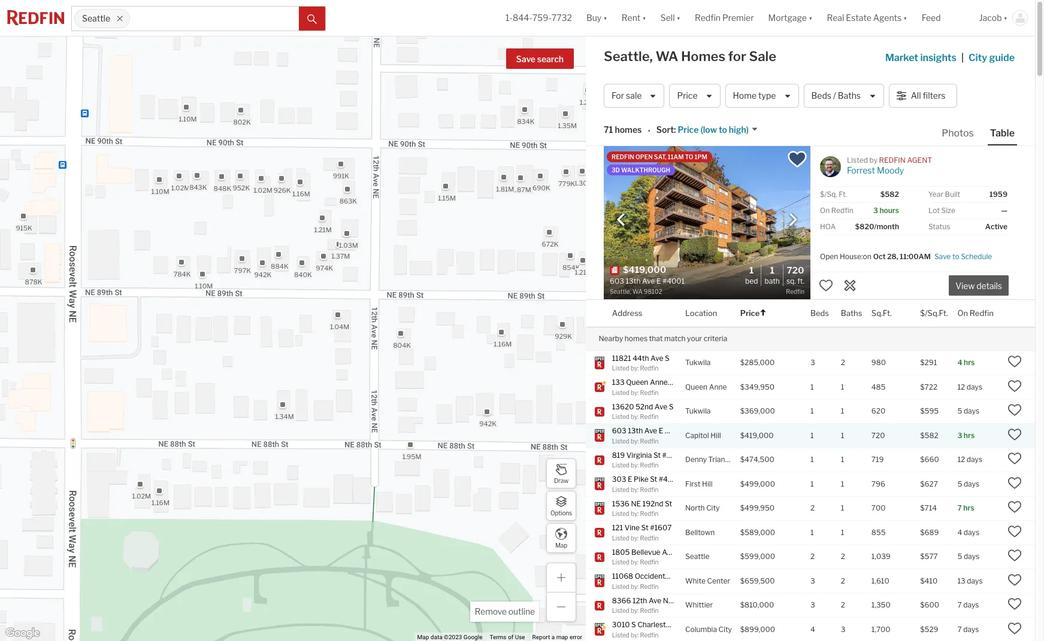 Task type: vqa. For each thing, say whether or not it's contained in the screenshot.
2 Units
no



Task type: describe. For each thing, give the bounding box(es) containing it.
market insights | city guide
[[886, 52, 1015, 64]]

720 for 720
[[872, 431, 885, 440]]

remove seattle image
[[116, 15, 123, 22]]

redfin down $/sq. ft.
[[832, 206, 854, 215]]

0 vertical spatial price
[[677, 91, 698, 101]]

843k
[[189, 183, 207, 192]]

listed for 11068 occidental ave s
[[612, 583, 630, 591]]

forrest
[[847, 165, 875, 176]]

303
[[612, 475, 626, 484]]

hrs for 3 hrs
[[964, 431, 975, 440]]

favorite this home image for $660
[[1008, 452, 1022, 466]]

▾ for rent ▾
[[643, 13, 646, 23]]

view details link
[[949, 274, 1009, 296]]

listed for 819 virginia st #2309
[[612, 462, 630, 469]]

redfin inside button
[[970, 308, 994, 318]]

#1607
[[650, 524, 672, 533]]

$595
[[921, 407, 939, 416]]

5 for $627
[[958, 480, 963, 489]]

804k
[[393, 342, 411, 350]]

homes for 71
[[615, 125, 642, 135]]

draw button
[[546, 459, 576, 489]]

real estate agents ▾ link
[[827, 0, 908, 36]]

days for $627
[[964, 480, 980, 489]]

$599,000
[[740, 553, 775, 562]]

location
[[686, 308, 717, 318]]

redfin premier
[[695, 13, 754, 23]]

11068 occidental ave s link
[[612, 572, 692, 582]]

1.28m
[[580, 98, 599, 107]]

ave for 52nd
[[655, 402, 668, 411]]

$/sq.ft.
[[921, 308, 948, 318]]

▾ for buy ▾
[[604, 13, 607, 23]]

1,039
[[872, 553, 891, 562]]

1 vertical spatial price button
[[740, 300, 767, 327]]

▾ for mortgage ▾
[[809, 13, 813, 23]]

$722
[[921, 383, 938, 392]]

4 for 4 hrs
[[958, 359, 963, 368]]

market insights link
[[886, 39, 957, 65]]

sort
[[657, 125, 674, 135]]

a
[[552, 635, 555, 641]]

lot
[[929, 206, 940, 215]]

address
[[612, 308, 643, 318]]

$589,000
[[740, 528, 775, 537]]

submit search image
[[307, 14, 317, 24]]

0 vertical spatial city
[[969, 52, 988, 64]]

991k
[[333, 172, 349, 180]]

beds / baths
[[812, 91, 861, 101]]

by: for bellevue
[[631, 559, 639, 566]]

$627
[[921, 480, 938, 489]]

days for $722
[[967, 383, 983, 392]]

2 right the $599,000
[[811, 553, 815, 562]]

hours
[[880, 206, 899, 215]]

queen inside the 133 queen anne ave n #302 listed by: redfin
[[626, 378, 649, 387]]

next button image
[[787, 214, 799, 226]]

12 for $722
[[958, 383, 966, 392]]

11821 44th ave s link
[[612, 354, 675, 364]]

listed for 11821 44th ave s
[[612, 365, 630, 372]]

redfin inside listed by redfin agent forrest moody
[[879, 156, 906, 165]]

1 vertical spatial $582
[[921, 431, 939, 440]]

real estate agents ▾
[[827, 13, 908, 23]]

sq.ft. button
[[872, 300, 892, 327]]

by: for 44th
[[631, 365, 639, 372]]

ne
[[631, 499, 641, 508]]

of
[[508, 635, 514, 641]]

1,610
[[872, 577, 890, 586]]

by: for 52nd
[[631, 413, 639, 421]]

1 vertical spatial baths
[[841, 308, 863, 318]]

redfin inside 303 e pike st #411 listed by: redfin
[[640, 486, 659, 493]]

3 hours
[[874, 206, 899, 215]]

ave for 12th
[[649, 597, 662, 606]]

for sale button
[[604, 84, 665, 108]]

beds for beds
[[811, 308, 829, 318]]

favorite this home image for $627
[[1008, 476, 1022, 491]]

map button
[[546, 524, 576, 554]]

address button
[[612, 300, 643, 327]]

remove outline
[[475, 607, 535, 617]]

5 for $595
[[958, 407, 963, 416]]

1 vertical spatial 1.16m
[[494, 340, 512, 349]]

11:00am
[[900, 252, 931, 261]]

high)
[[729, 125, 749, 135]]

$689
[[921, 528, 939, 537]]

year built
[[929, 190, 961, 199]]

denny
[[686, 456, 707, 465]]

0 vertical spatial ft.
[[839, 190, 847, 199]]

listed for 1805 bellevue ave #404
[[612, 559, 630, 566]]

2 for 1,610
[[841, 577, 846, 586]]

favorite this home image for $595
[[1008, 404, 1022, 418]]

listed inside listed by redfin agent forrest moody
[[847, 156, 868, 165]]

779k
[[559, 180, 575, 188]]

819
[[612, 451, 625, 460]]

real
[[827, 13, 845, 23]]

view details button
[[949, 276, 1009, 296]]

favorite button image
[[787, 149, 808, 170]]

favorite this home image for $722
[[1008, 379, 1022, 394]]

rent ▾ button
[[615, 0, 654, 36]]

by: inside the 133 queen anne ave n #302 listed by: redfin
[[631, 389, 639, 396]]

match
[[665, 334, 686, 343]]

listed inside 303 e pike st #411 listed by: redfin
[[612, 486, 630, 493]]

status
[[929, 222, 951, 231]]

7 for $714
[[958, 504, 962, 513]]

oct
[[873, 252, 886, 261]]

first
[[686, 480, 701, 489]]

favorite button checkbox
[[787, 149, 808, 170]]

agents
[[874, 13, 902, 23]]

4 for 4 days
[[958, 528, 963, 537]]

1805 bellevue ave #404 listed by: redfin
[[612, 548, 695, 566]]

8366 12th ave nw listed by: redfin
[[612, 597, 676, 615]]

1 inside 1 bath
[[770, 265, 775, 276]]

2 vertical spatial 1.10m
[[195, 282, 213, 291]]

baths inside button
[[838, 91, 861, 101]]

redfin inside the 13620 52nd ave s listed by: redfin
[[640, 413, 659, 421]]

active
[[986, 222, 1008, 231]]

redfin open sat, 11am to 1pm 3d walkthrough
[[612, 153, 708, 174]]

terms of use
[[490, 635, 525, 641]]

603
[[612, 427, 627, 436]]

remove outline button
[[471, 602, 539, 623]]

1805
[[612, 548, 630, 557]]

3010 s charlestown st link
[[612, 621, 689, 631]]

2 for 980
[[841, 359, 846, 368]]

2 vertical spatial 4
[[811, 626, 815, 635]]

redfin inside 819 virginia st #2309 listed by: redfin
[[640, 462, 659, 469]]

13620 52nd ave s listed by: redfin
[[612, 402, 674, 421]]

720 for 720 sq. ft.
[[787, 265, 804, 276]]

1 horizontal spatial anne
[[709, 383, 727, 392]]

data
[[431, 635, 443, 641]]

1.37m
[[332, 252, 350, 261]]

schedule
[[961, 252, 993, 261]]

report
[[532, 635, 550, 641]]

7 for $529
[[958, 626, 962, 635]]

by: for 12th
[[631, 608, 639, 615]]

st inside 819 virginia st #2309 listed by: redfin
[[654, 451, 661, 460]]

ft. inside 720 sq. ft.
[[798, 277, 805, 286]]

criteria
[[704, 334, 728, 343]]

city for 1,700
[[719, 626, 732, 635]]

s for 13620 52nd ave s
[[669, 402, 674, 411]]

listed for 8366 12th ave nw
[[612, 608, 630, 615]]

seattle, wa homes for sale
[[604, 49, 777, 64]]

28,
[[887, 252, 899, 261]]

7 days for $529
[[958, 626, 979, 635]]

st for charlestown
[[682, 621, 689, 630]]

center
[[707, 577, 730, 586]]

first hill
[[686, 480, 713, 489]]

homes for nearby
[[625, 334, 648, 343]]

13th
[[628, 427, 643, 436]]

ave inside the 133 queen anne ave n #302 listed by: redfin
[[669, 378, 682, 387]]

13 days
[[958, 577, 983, 586]]

st for 192nd
[[665, 499, 672, 508]]

12 for $660
[[958, 456, 966, 465]]

market
[[886, 52, 919, 64]]

feed
[[922, 13, 941, 23]]

▾ for sell ▾
[[677, 13, 681, 23]]

listed inside the 133 queen anne ave n #302 listed by: redfin
[[612, 389, 630, 396]]

redfin inside 1536 ne 192nd st listed by: redfin
[[640, 511, 659, 518]]

to inside button
[[719, 125, 727, 135]]

844-
[[513, 13, 533, 23]]

all filters
[[911, 91, 946, 101]]

details
[[977, 281, 1002, 291]]

tukwila for 11821 44th ave s
[[686, 359, 711, 368]]

favorite this home image for 4 hrs
[[1008, 355, 1022, 369]]

map for map data ©2023 google
[[417, 635, 429, 641]]

303 e pike st #411 listed by: redfin
[[612, 475, 675, 493]]

options button
[[546, 491, 576, 521]]

s inside the 3010 s charlestown st listed by: redfin
[[632, 621, 636, 630]]

mortgage
[[769, 13, 807, 23]]

listed for 1536 ne 192nd st
[[612, 511, 630, 518]]

sale
[[749, 49, 777, 64]]

▾ for jacob ▾
[[1004, 13, 1008, 23]]

1 horizontal spatial save
[[935, 252, 951, 261]]

0 horizontal spatial 1.16m
[[152, 499, 170, 508]]



Task type: locate. For each thing, give the bounding box(es) containing it.
1 vertical spatial 1.21m
[[575, 268, 592, 277]]

▾ right rent
[[643, 13, 646, 23]]

redfin down 1805 bellevue ave #404 link
[[640, 559, 659, 566]]

0 horizontal spatial e
[[628, 475, 632, 484]]

homes inside 71 homes •
[[615, 125, 642, 135]]

▾ right the sell
[[677, 13, 681, 23]]

redfin up 3d
[[612, 153, 634, 161]]

1 horizontal spatial 1.16m
[[292, 190, 310, 198]]

6 favorite this home image from the top
[[1008, 525, 1022, 539]]

1 vertical spatial ft.
[[798, 277, 805, 286]]

▾ right the "mortgage"
[[809, 13, 813, 23]]

listed inside the 3010 s charlestown st listed by: redfin
[[612, 632, 630, 639]]

819 virginia st #2309 listed by: redfin
[[612, 451, 685, 469]]

save
[[516, 54, 536, 64], [935, 252, 951, 261]]

ave right 44th
[[651, 354, 664, 363]]

$582 down $595 in the right bottom of the page
[[921, 431, 939, 440]]

lot size
[[929, 206, 956, 215]]

0 horizontal spatial map
[[417, 635, 429, 641]]

seattle left remove seattle image
[[82, 13, 110, 24]]

s right "3010"
[[632, 621, 636, 630]]

price for price (low to high)
[[678, 125, 699, 135]]

baths down x-out this home "image" in the top of the page
[[841, 308, 863, 318]]

hill right capitol
[[711, 431, 721, 440]]

720 down the 620
[[872, 431, 885, 440]]

price for bottommost price 'button'
[[740, 308, 760, 318]]

192nd
[[643, 499, 664, 508]]

st inside 1536 ne 192nd st listed by: redfin
[[665, 499, 672, 508]]

5 days
[[958, 407, 980, 416], [958, 480, 980, 489], [958, 553, 980, 562]]

days up 7 hrs on the right of the page
[[964, 480, 980, 489]]

7 days right '$529'
[[958, 626, 979, 635]]

s down nearby homes that match your criteria
[[665, 354, 670, 363]]

wa
[[656, 49, 679, 64]]

e inside 303 e pike st #411 listed by: redfin
[[628, 475, 632, 484]]

1 12 days from the top
[[958, 383, 983, 392]]

hrs for 4 hrs
[[964, 359, 975, 368]]

days down 4 hrs
[[967, 383, 983, 392]]

s for 11821 44th ave s
[[665, 354, 670, 363]]

1.95m
[[402, 453, 422, 461]]

2 12 from the top
[[958, 456, 966, 465]]

12 days
[[958, 383, 983, 392], [958, 456, 983, 465]]

listed down 819
[[612, 462, 630, 469]]

st right 192nd
[[665, 499, 672, 508]]

2 right $499,950
[[811, 504, 815, 513]]

1-844-759-7732
[[506, 13, 572, 23]]

columbia
[[686, 626, 717, 635]]

7 by: from the top
[[631, 511, 639, 518]]

by: for ne
[[631, 511, 639, 518]]

by: down '13th'
[[631, 438, 639, 445]]

2 vertical spatial 7
[[958, 626, 962, 635]]

anne right #302
[[709, 383, 727, 392]]

1 horizontal spatial redfin
[[879, 156, 906, 165]]

on redfin down $/sq. ft.
[[820, 206, 854, 215]]

save inside button
[[516, 54, 536, 64]]

5 ▾ from the left
[[904, 13, 908, 23]]

all filters button
[[889, 84, 958, 108]]

1 5 from the top
[[958, 407, 963, 416]]

1 vertical spatial e
[[628, 475, 632, 484]]

3 7 from the top
[[958, 626, 962, 635]]

7 days for $600
[[958, 601, 979, 610]]

5 for $577
[[958, 553, 963, 562]]

1 horizontal spatial 720
[[872, 431, 885, 440]]

1 horizontal spatial to
[[953, 252, 960, 261]]

5 days for $595
[[958, 407, 980, 416]]

1 vertical spatial save
[[935, 252, 951, 261]]

redfin inside "button"
[[695, 13, 721, 23]]

map down the options
[[555, 542, 568, 549]]

0 vertical spatial to
[[719, 125, 727, 135]]

3 favorite this home image from the top
[[1008, 452, 1022, 466]]

0 vertical spatial 12 days
[[958, 383, 983, 392]]

error
[[570, 635, 582, 641]]

884k
[[271, 262, 289, 271]]

1 horizontal spatial map
[[555, 542, 568, 549]]

remove
[[475, 607, 507, 617]]

favorite this home image
[[1008, 379, 1022, 394], [1008, 404, 1022, 418], [1008, 452, 1022, 466], [1008, 476, 1022, 491], [1008, 501, 1022, 515], [1008, 525, 1022, 539], [1008, 573, 1022, 588], [1008, 598, 1022, 612]]

ave inside 1805 bellevue ave #404 listed by: redfin
[[662, 548, 675, 557]]

11821
[[612, 354, 631, 363]]

listed down 133
[[612, 389, 630, 396]]

▾ right buy
[[604, 13, 607, 23]]

7 up "4 days"
[[958, 504, 962, 513]]

listed down 1536
[[612, 511, 630, 518]]

listed inside '8366 12th ave nw listed by: redfin'
[[612, 608, 630, 615]]

search
[[537, 54, 564, 64]]

1.04m
[[330, 323, 349, 331]]

st inside 303 e pike st #411 listed by: redfin
[[650, 475, 657, 484]]

days right 13
[[967, 577, 983, 586]]

x-out this home image
[[843, 279, 858, 293]]

915k
[[16, 224, 32, 232]]

s inside the 13620 52nd ave s listed by: redfin
[[669, 402, 674, 411]]

▾ inside the real estate agents ▾ link
[[904, 13, 908, 23]]

0 vertical spatial on
[[820, 206, 830, 215]]

e inside '603 13th ave e #4001 listed by: redfin'
[[659, 427, 663, 436]]

st left #2309
[[654, 451, 661, 460]]

save search button
[[506, 49, 574, 69]]

1 5 days from the top
[[958, 407, 980, 416]]

1 vertical spatial homes
[[625, 334, 648, 343]]

beds inside beds / baths button
[[812, 91, 832, 101]]

▾ right agents
[[904, 13, 908, 23]]

redfin left premier
[[695, 13, 721, 23]]

1 7 days from the top
[[958, 601, 979, 610]]

2 tukwila from the top
[[686, 407, 711, 416]]

5 favorite this home image from the top
[[1008, 501, 1022, 515]]

1 7 from the top
[[958, 504, 962, 513]]

view
[[956, 281, 975, 291]]

0 vertical spatial $582
[[881, 190, 899, 199]]

estate
[[846, 13, 872, 23]]

by: down 3010 s charlestown st link
[[631, 632, 639, 639]]

days for $600
[[964, 601, 979, 610]]

ave for 44th
[[651, 354, 664, 363]]

s for 11068 occidental ave s
[[687, 572, 692, 581]]

listed inside 1536 ne 192nd st listed by: redfin
[[612, 511, 630, 518]]

city guide link
[[969, 51, 1017, 65]]

redfin inside the 133 queen anne ave n #302 listed by: redfin
[[640, 389, 659, 396]]

▾ inside buy ▾ dropdown button
[[604, 13, 607, 23]]

favorite this home image for 7 days
[[1008, 622, 1022, 636]]

redfin down the 121 vine st #1607 link
[[640, 535, 659, 542]]

5 days down "4 days"
[[958, 553, 980, 562]]

by: for virginia
[[631, 462, 639, 469]]

1 horizontal spatial price button
[[740, 300, 767, 327]]

s down #404 on the right of page
[[687, 572, 692, 581]]

redfin inside '603 13th ave e #4001 listed by: redfin'
[[640, 438, 659, 445]]

1 vertical spatial 5
[[958, 480, 963, 489]]

hill for first hill
[[702, 480, 713, 489]]

2
[[841, 359, 846, 368], [811, 504, 815, 513], [811, 553, 815, 562], [841, 553, 846, 562], [841, 577, 846, 586], [841, 601, 846, 610]]

720 up sq.
[[787, 265, 804, 276]]

beds left "/"
[[812, 91, 832, 101]]

homes left that
[[625, 334, 648, 343]]

st inside the 3010 s charlestown st listed by: redfin
[[682, 621, 689, 630]]

0 vertical spatial hill
[[711, 431, 721, 440]]

map for map
[[555, 542, 568, 549]]

listed for 121 vine st #1607
[[612, 535, 630, 542]]

0 vertical spatial 1.16m
[[292, 190, 310, 198]]

by: inside 819 virginia st #2309 listed by: redfin
[[631, 462, 639, 469]]

city right |
[[969, 52, 988, 64]]

redfin inside '8366 12th ave nw listed by: redfin'
[[640, 608, 659, 615]]

1,700
[[872, 626, 891, 635]]

0 vertical spatial baths
[[838, 91, 861, 101]]

redfin inside the 3010 s charlestown st listed by: redfin
[[640, 632, 659, 639]]

forrest moody image
[[813, 156, 846, 189]]

2 horizontal spatial 1.16m
[[494, 340, 512, 349]]

784k
[[174, 270, 191, 279]]

ave left #404 on the right of page
[[662, 548, 675, 557]]

1 vertical spatial 12 days
[[958, 456, 983, 465]]

favorite this home image for $714
[[1008, 501, 1022, 515]]

days for $689
[[964, 528, 980, 537]]

price button down bed
[[740, 300, 767, 327]]

1 horizontal spatial $582
[[921, 431, 939, 440]]

days for $410
[[967, 577, 983, 586]]

st right pike
[[650, 475, 657, 484]]

report a map error
[[532, 635, 582, 641]]

|
[[962, 52, 964, 64]]

0 vertical spatial on redfin
[[820, 206, 854, 215]]

0 horizontal spatial on
[[820, 206, 830, 215]]

redfin up moody
[[879, 156, 906, 165]]

by: inside 1805 bellevue ave #404 listed by: redfin
[[631, 559, 639, 566]]

0 horizontal spatial to
[[719, 125, 727, 135]]

603 13th ave e #4001 link
[[612, 427, 687, 437]]

1 horizontal spatial on redfin
[[958, 308, 994, 318]]

7 days down 13 days
[[958, 601, 979, 610]]

bed
[[745, 277, 758, 286]]

anne down 11821 44th ave s listed by: redfin
[[650, 378, 668, 387]]

built
[[945, 190, 961, 199]]

6 ▾ from the left
[[1004, 13, 1008, 23]]

▾ inside mortgage ▾ dropdown button
[[809, 13, 813, 23]]

ave for 13th
[[645, 427, 657, 436]]

2 12 days from the top
[[958, 456, 983, 465]]

on down the view
[[958, 308, 968, 318]]

open
[[636, 153, 653, 161]]

0 horizontal spatial redfin
[[612, 153, 634, 161]]

5 up 13
[[958, 553, 963, 562]]

google image
[[3, 626, 43, 642]]

listed down 603
[[612, 438, 630, 445]]

homes right "71"
[[615, 125, 642, 135]]

on up hoa
[[820, 206, 830, 215]]

0 horizontal spatial anne
[[650, 378, 668, 387]]

1 vertical spatial 720
[[872, 431, 885, 440]]

by: down vine
[[631, 535, 639, 542]]

days for $529
[[964, 626, 979, 635]]

on redfin
[[820, 206, 854, 215], [958, 308, 994, 318]]

0 horizontal spatial seattle
[[82, 13, 110, 24]]

1 vertical spatial price
[[678, 125, 699, 135]]

1 horizontal spatial seattle
[[686, 553, 710, 562]]

listed inside "11068 occidental ave s listed by: redfin"
[[612, 583, 630, 591]]

1 vertical spatial 1.10m
[[151, 188, 169, 196]]

0 vertical spatial 12
[[958, 383, 966, 392]]

8 by: from the top
[[631, 535, 639, 542]]

buy ▾ button
[[587, 0, 607, 36]]

ave left n
[[669, 378, 682, 387]]

days for $577
[[964, 553, 980, 562]]

days down 13 days
[[964, 601, 979, 610]]

2 vertical spatial city
[[719, 626, 732, 635]]

days right '$529'
[[964, 626, 979, 635]]

1 vertical spatial on redfin
[[958, 308, 994, 318]]

listed down 303
[[612, 486, 630, 493]]

974k
[[316, 264, 333, 272]]

0 vertical spatial map
[[555, 542, 568, 549]]

720 inside 720 sq. ft.
[[787, 265, 804, 276]]

1 vertical spatial 12
[[958, 456, 966, 465]]

sq.ft.
[[872, 308, 892, 318]]

0 vertical spatial homes
[[615, 125, 642, 135]]

redfin inside 11821 44th ave s listed by: redfin
[[640, 365, 659, 372]]

listed for 13620 52nd ave s
[[612, 413, 630, 421]]

by: inside the 3010 s charlestown st listed by: redfin
[[631, 632, 639, 639]]

5 up 3 hrs
[[958, 407, 963, 416]]

0 vertical spatial beds
[[812, 91, 832, 101]]

s inside "11068 occidental ave s listed by: redfin"
[[687, 572, 692, 581]]

st right vine
[[642, 524, 649, 533]]

1 vertical spatial 5 days
[[958, 480, 980, 489]]

1 vertical spatial tukwila
[[686, 407, 711, 416]]

4 by: from the top
[[631, 438, 639, 445]]

834k
[[517, 118, 535, 126]]

beds left baths button
[[811, 308, 829, 318]]

620
[[872, 407, 886, 416]]

1 vertical spatial map
[[417, 635, 429, 641]]

1 vertical spatial beds
[[811, 308, 829, 318]]

2 by: from the top
[[631, 389, 639, 396]]

capitol hill
[[686, 431, 721, 440]]

photos
[[942, 128, 974, 139]]

3d
[[612, 167, 620, 174]]

0 horizontal spatial 720
[[787, 265, 804, 276]]

1 bed
[[745, 265, 758, 286]]

0 horizontal spatial queen
[[626, 378, 649, 387]]

ft. right sq.
[[798, 277, 805, 286]]

©2023
[[444, 635, 462, 641]]

0 horizontal spatial 1.21m
[[314, 226, 332, 234]]

on inside button
[[958, 308, 968, 318]]

photo of 603 13th ave e #4001, seattle, wa 98102 image
[[604, 146, 811, 300]]

0 vertical spatial 5 days
[[958, 407, 980, 416]]

map left data
[[417, 635, 429, 641]]

st for pike
[[650, 475, 657, 484]]

0 vertical spatial 942k
[[254, 271, 272, 279]]

by: up 13620 52nd ave s link at the bottom of the page
[[631, 389, 639, 396]]

7 favorite this home image from the top
[[1008, 573, 1022, 588]]

2 ▾ from the left
[[643, 13, 646, 23]]

1 ▾ from the left
[[604, 13, 607, 23]]

st inside 121 vine st #1607 listed by: redfin
[[642, 524, 649, 533]]

ave right "52nd"
[[655, 402, 668, 411]]

2 favorite this home image from the top
[[1008, 404, 1022, 418]]

1 vertical spatial city
[[707, 504, 720, 513]]

redfin down view details
[[970, 308, 994, 318]]

by: for occidental
[[631, 583, 639, 591]]

0 horizontal spatial $582
[[881, 190, 899, 199]]

listed down 11068
[[612, 583, 630, 591]]

type
[[759, 91, 776, 101]]

0 vertical spatial tukwila
[[686, 359, 711, 368]]

11 by: from the top
[[631, 608, 639, 615]]

size
[[942, 206, 956, 215]]

1 inside 1 bed
[[750, 265, 754, 276]]

2 vertical spatial price
[[740, 308, 760, 318]]

0 vertical spatial price button
[[670, 84, 721, 108]]

listed for 3010 s charlestown st
[[612, 632, 630, 639]]

favorite this home image for 5 days
[[1008, 549, 1022, 564]]

queen
[[626, 378, 649, 387], [686, 383, 708, 392]]

12 days down 4 hrs
[[958, 383, 983, 392]]

tukwila
[[686, 359, 711, 368], [686, 407, 711, 416]]

5 days for $627
[[958, 480, 980, 489]]

ave inside "11068 occidental ave s listed by: redfin"
[[673, 572, 685, 581]]

days for $595
[[964, 407, 980, 416]]

2 5 days from the top
[[958, 480, 980, 489]]

2 vertical spatial 5 days
[[958, 553, 980, 562]]

on redfin button
[[958, 300, 994, 327]]

redfin down 3010 s charlestown st link
[[640, 632, 659, 639]]

303 e pike st #411 link
[[612, 475, 675, 485]]

by: inside 1536 ne 192nd st listed by: redfin
[[631, 511, 639, 518]]

favorite this home image for $600
[[1008, 598, 1022, 612]]

1 vertical spatial hrs
[[964, 431, 975, 440]]

by: down the ne
[[631, 511, 639, 518]]

listed down the 13620
[[612, 413, 630, 421]]

13620
[[612, 402, 634, 411]]

house:
[[840, 252, 863, 261]]

▾ right jacob
[[1004, 13, 1008, 23]]

3 5 days from the top
[[958, 553, 980, 562]]

4 right $899,000
[[811, 626, 815, 635]]

12 days down 3 hrs
[[958, 456, 983, 465]]

5
[[958, 407, 963, 416], [958, 480, 963, 489], [958, 553, 963, 562]]

1 vertical spatial on
[[958, 308, 968, 318]]

tukwila for 13620 52nd ave s
[[686, 407, 711, 416]]

5 by: from the top
[[631, 462, 639, 469]]

on redfin down view details
[[958, 308, 994, 318]]

by: down virginia
[[631, 462, 639, 469]]

5 days for $577
[[958, 553, 980, 562]]

2 vertical spatial hrs
[[964, 504, 975, 513]]

3 by: from the top
[[631, 413, 639, 421]]

denny triangle $474,500
[[686, 456, 775, 465]]

redfin inside 1805 bellevue ave #404 listed by: redfin
[[640, 559, 659, 566]]

ave inside '8366 12th ave nw listed by: redfin'
[[649, 597, 662, 606]]

12 by: from the top
[[631, 632, 639, 639]]

by: up 12th at the right of the page
[[631, 583, 639, 591]]

0 vertical spatial 1.10m
[[179, 115, 197, 123]]

1 vertical spatial to
[[953, 252, 960, 261]]

12 days for $660
[[958, 456, 983, 465]]

listed
[[847, 156, 868, 165], [612, 365, 630, 372], [612, 389, 630, 396], [612, 413, 630, 421], [612, 438, 630, 445], [612, 462, 630, 469], [612, 486, 630, 493], [612, 511, 630, 518], [612, 535, 630, 542], [612, 559, 630, 566], [612, 583, 630, 591], [612, 608, 630, 615], [612, 632, 630, 639]]

by: inside 303 e pike st #411 listed by: redfin
[[631, 486, 639, 493]]

1 vertical spatial 942k
[[480, 420, 497, 428]]

by: inside 11821 44th ave s listed by: redfin
[[631, 365, 639, 372]]

redfin inside redfin open sat, 11am to 1pm 3d walkthrough
[[612, 153, 634, 161]]

by: inside '8366 12th ave nw listed by: redfin'
[[631, 608, 639, 615]]

ave left white on the right bottom
[[673, 572, 685, 581]]

google
[[464, 635, 483, 641]]

0 horizontal spatial save
[[516, 54, 536, 64]]

save right 11:00am
[[935, 252, 951, 261]]

listed inside 11821 44th ave s listed by: redfin
[[612, 365, 630, 372]]

0 vertical spatial 720
[[787, 265, 804, 276]]

10 by: from the top
[[631, 583, 639, 591]]

1 vertical spatial hill
[[702, 480, 713, 489]]

previous button image
[[615, 214, 627, 226]]

1 horizontal spatial 942k
[[480, 420, 497, 428]]

#411
[[659, 475, 675, 484]]

0 vertical spatial hrs
[[964, 359, 975, 368]]

0 horizontal spatial ft.
[[798, 277, 805, 286]]

rent
[[622, 13, 641, 23]]

None search field
[[130, 7, 299, 31]]

1 horizontal spatial on
[[958, 308, 968, 318]]

1 12 from the top
[[958, 383, 966, 392]]

listed inside 819 virginia st #2309 listed by: redfin
[[612, 462, 630, 469]]

$820/month
[[855, 222, 899, 231]]

s inside 11821 44th ave s listed by: redfin
[[665, 354, 670, 363]]

$577
[[921, 553, 938, 562]]

6 by: from the top
[[631, 486, 639, 493]]

st down "whittier"
[[682, 621, 689, 630]]

2 7 from the top
[[958, 601, 962, 610]]

days for $660
[[967, 456, 983, 465]]

favorite this home image for 3 hrs
[[1008, 428, 1022, 442]]

7 for $600
[[958, 601, 962, 610]]

price right ':'
[[678, 125, 699, 135]]

1 vertical spatial 7
[[958, 601, 962, 610]]

ave right '13th'
[[645, 427, 657, 436]]

belltown
[[686, 528, 715, 537]]

ave left nw
[[649, 597, 662, 606]]

ave inside '603 13th ave e #4001 listed by: redfin'
[[645, 427, 657, 436]]

0 vertical spatial save
[[516, 54, 536, 64]]

hrs for 7 hrs
[[964, 504, 975, 513]]

$474,500
[[740, 456, 775, 465]]

price inside button
[[678, 125, 699, 135]]

929k
[[555, 332, 572, 341]]

4 favorite this home image from the top
[[1008, 476, 1022, 491]]

city for 700
[[707, 504, 720, 513]]

9 by: from the top
[[631, 559, 639, 566]]

4 ▾ from the left
[[809, 13, 813, 23]]

listed inside 121 vine st #1607 listed by: redfin
[[612, 535, 630, 542]]

by: inside 121 vine st #1607 listed by: redfin
[[631, 535, 639, 542]]

redfin down 192nd
[[640, 511, 659, 518]]

5 up 7 hrs on the right of the page
[[958, 480, 963, 489]]

by: inside "11068 occidental ave s listed by: redfin"
[[631, 583, 639, 591]]

listed down 1805
[[612, 559, 630, 566]]

0 horizontal spatial price button
[[670, 84, 721, 108]]

redfin down 11821 44th ave s link
[[640, 365, 659, 372]]

hill for capitol hill
[[711, 431, 721, 440]]

7 days
[[958, 601, 979, 610], [958, 626, 979, 635]]

$349,950
[[740, 383, 775, 392]]

700
[[872, 504, 886, 513]]

tukwila up capitol
[[686, 407, 711, 416]]

baths
[[838, 91, 861, 101], [841, 308, 863, 318]]

price (low to high)
[[678, 125, 749, 135]]

redfin premier button
[[688, 0, 761, 36]]

3 5 from the top
[[958, 553, 963, 562]]

1 by: from the top
[[631, 365, 639, 372]]

0 vertical spatial 1.21m
[[314, 226, 332, 234]]

0 horizontal spatial on redfin
[[820, 206, 854, 215]]

2 horizontal spatial 1.02m
[[254, 186, 272, 195]]

listed up forrest
[[847, 156, 868, 165]]

map inside button
[[555, 542, 568, 549]]

city right north on the bottom of page
[[707, 504, 720, 513]]

1 tukwila from the top
[[686, 359, 711, 368]]

anne inside the 133 queen anne ave n #302 listed by: redfin
[[650, 378, 668, 387]]

1536 ne 192nd st listed by: redfin
[[612, 499, 672, 518]]

0 horizontal spatial 1.02m
[[132, 493, 151, 501]]

3 ▾ from the left
[[677, 13, 681, 23]]

$810,000
[[740, 601, 774, 610]]

121
[[612, 524, 623, 533]]

by: for s
[[631, 632, 639, 639]]

12 days for $722
[[958, 383, 983, 392]]

0 horizontal spatial 942k
[[254, 271, 272, 279]]

11068
[[612, 572, 633, 581]]

redfin inside "11068 occidental ave s listed by: redfin"
[[640, 583, 659, 591]]

by:
[[631, 365, 639, 372], [631, 389, 639, 396], [631, 413, 639, 421], [631, 438, 639, 445], [631, 462, 639, 469], [631, 486, 639, 493], [631, 511, 639, 518], [631, 535, 639, 542], [631, 559, 639, 566], [631, 583, 639, 591], [631, 608, 639, 615], [631, 632, 639, 639]]

1 horizontal spatial queen
[[686, 383, 708, 392]]

2 vertical spatial 5
[[958, 553, 963, 562]]

2 for 1,039
[[841, 553, 846, 562]]

home
[[733, 91, 757, 101]]

mortgage ▾ button
[[769, 0, 813, 36]]

by: for vine
[[631, 535, 639, 542]]

0 vertical spatial seattle
[[82, 13, 110, 24]]

8 favorite this home image from the top
[[1008, 598, 1022, 612]]

1 favorite this home image from the top
[[1008, 379, 1022, 394]]

2 5 from the top
[[958, 480, 963, 489]]

5 days up 3 hrs
[[958, 407, 980, 416]]

outline
[[509, 607, 535, 617]]

beds for beds / baths
[[812, 91, 832, 101]]

1 horizontal spatial 1.21m
[[575, 268, 592, 277]]

0 vertical spatial 4
[[958, 359, 963, 368]]

ft. right $/sq. on the right of page
[[839, 190, 847, 199]]

1-
[[506, 13, 513, 23]]

filters
[[923, 91, 946, 101]]

ave inside the 13620 52nd ave s listed by: redfin
[[655, 402, 668, 411]]

2 7 days from the top
[[958, 626, 979, 635]]

redfin down 11068 occidental ave s link
[[640, 583, 659, 591]]

2 for 1,350
[[841, 601, 846, 610]]

ave inside 11821 44th ave s listed by: redfin
[[651, 354, 664, 363]]

seattle up white on the right bottom
[[686, 553, 710, 562]]

1 vertical spatial seattle
[[686, 553, 710, 562]]

1 horizontal spatial 1.02m
[[171, 184, 190, 193]]

map region
[[0, 0, 681, 642]]

to right (low
[[719, 125, 727, 135]]

ave for occidental
[[673, 572, 685, 581]]

redfin inside 121 vine st #1607 listed by: redfin
[[640, 535, 659, 542]]

603 13th ave e #4001 listed by: redfin
[[612, 427, 687, 445]]

▾ inside rent ▾ dropdown button
[[643, 13, 646, 23]]

0 vertical spatial e
[[659, 427, 663, 436]]

listed inside the 13620 52nd ave s listed by: redfin
[[612, 413, 630, 421]]

listed inside 1805 bellevue ave #404 listed by: redfin
[[612, 559, 630, 566]]

redfin down 603 13th ave e #4001 link
[[640, 438, 659, 445]]

white center
[[686, 577, 730, 586]]

favorite this home image for $689
[[1008, 525, 1022, 539]]

favorite this home image
[[819, 279, 834, 293], [1008, 355, 1022, 369], [1008, 428, 1022, 442], [1008, 549, 1022, 564], [1008, 622, 1022, 636]]

1 horizontal spatial ft.
[[839, 190, 847, 199]]

2 left the 1,039
[[841, 553, 846, 562]]

e right 303
[[628, 475, 632, 484]]

▾ inside sell ▾ dropdown button
[[677, 13, 681, 23]]

by: inside '603 13th ave e #4001 listed by: redfin'
[[631, 438, 639, 445]]

listed inside '603 13th ave e #4001 listed by: redfin'
[[612, 438, 630, 445]]

price button up (low
[[670, 84, 721, 108]]

table
[[990, 128, 1015, 139]]

—
[[1001, 206, 1008, 215]]

ave for bellevue
[[662, 548, 675, 557]]

redfin down 8366 12th ave nw "link" on the bottom of page
[[640, 608, 659, 615]]

0 vertical spatial 7 days
[[958, 601, 979, 610]]

by: inside the 13620 52nd ave s listed by: redfin
[[631, 413, 639, 421]]

price
[[677, 91, 698, 101], [678, 125, 699, 135], [740, 308, 760, 318]]

favorite this home image for $410
[[1008, 573, 1022, 588]]

e left #4001
[[659, 427, 663, 436]]

0 vertical spatial 7
[[958, 504, 962, 513]]

feed button
[[915, 0, 972, 36]]

beds / baths button
[[804, 84, 884, 108]]

133
[[612, 378, 625, 387]]

heading
[[610, 264, 707, 297]]



